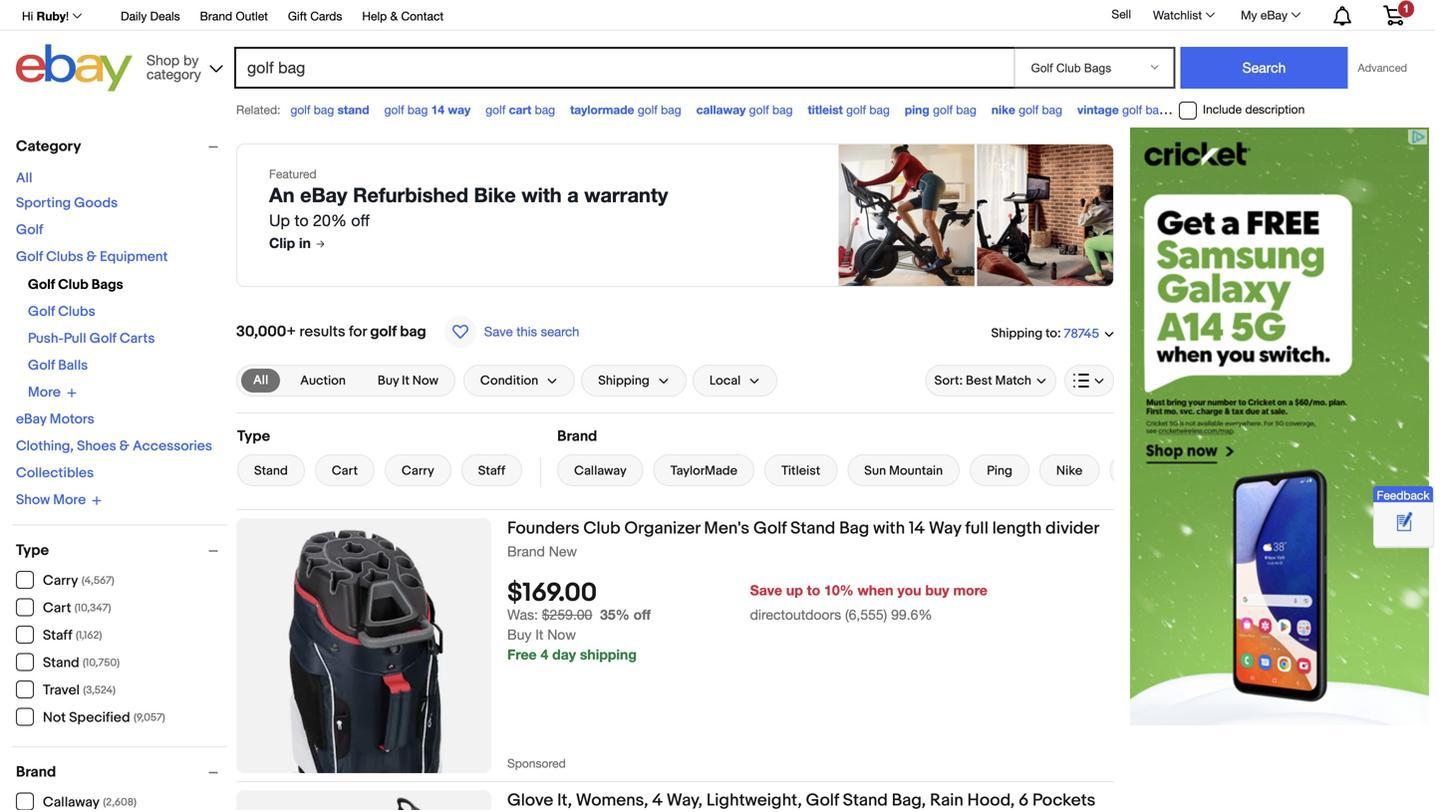 Task type: locate. For each thing, give the bounding box(es) containing it.
ogio
[[1181, 103, 1206, 117]]

now inside directoutdoors (6,555) 99.6% buy it now free 4 day shipping
[[548, 627, 576, 643]]

0 vertical spatial with
[[522, 183, 562, 207]]

1 horizontal spatial shipping
[[992, 326, 1043, 341]]

shipping inside shipping dropdown button
[[598, 373, 650, 389]]

bag left nike
[[957, 103, 977, 117]]

vintage golf bag
[[1078, 103, 1166, 117]]

stand left bag
[[791, 518, 836, 539]]

an ebay refurbished bike with a warranty region
[[236, 144, 1115, 287]]

type down show
[[16, 542, 49, 560]]

0 horizontal spatial carry
[[43, 573, 78, 590]]

divider
[[1046, 518, 1100, 539]]

None submit
[[1181, 47, 1348, 89]]

bag right cart
[[535, 103, 555, 117]]

cart up staff (1,162)
[[43, 600, 71, 617]]

ebay up 20%
[[300, 183, 348, 207]]

to inside featured an ebay refurbished bike with a warranty up to 20% off clip in
[[295, 211, 309, 230]]

1 vertical spatial staff
[[43, 628, 72, 645]]

golf inside founders club organizer men's golf stand bag with 14 way full length divider brand new
[[754, 518, 787, 539]]

stand for stand
[[254, 464, 288, 479]]

you
[[898, 582, 922, 599]]

All selected text field
[[253, 372, 268, 390]]

club up "golf clubs" link
[[58, 277, 88, 294]]

staff right carry link
[[478, 464, 506, 479]]

outlet
[[236, 9, 268, 23]]

shipping
[[992, 326, 1043, 341], [598, 373, 650, 389]]

carry right cart link
[[402, 464, 434, 479]]

up
[[269, 211, 290, 230]]

0 horizontal spatial ebay
[[16, 411, 47, 428]]

0 horizontal spatial all link
[[16, 170, 32, 187]]

up
[[787, 582, 803, 599]]

clubs inside golf club bags golf clubs push-pull golf carts golf balls
[[58, 304, 95, 321]]

golf right nike
[[1019, 103, 1039, 117]]

length
[[993, 518, 1042, 539]]

stand link
[[237, 455, 305, 487]]

cart inside the $169.00 main content
[[332, 464, 358, 479]]

not specified (9,057)
[[43, 710, 165, 727]]

carry for carry
[[402, 464, 434, 479]]

0 horizontal spatial off
[[351, 211, 370, 230]]

2 vertical spatial ebay
[[16, 411, 47, 428]]

0 vertical spatial all
[[16, 170, 32, 187]]

1
[[1404, 2, 1410, 15]]

brand inside founders club organizer men's golf stand bag with 14 way full length divider brand new
[[507, 543, 545, 560]]

type button
[[16, 542, 227, 560]]

2 vertical spatial &
[[119, 438, 130, 455]]

0 vertical spatial off
[[351, 211, 370, 230]]

off inside save up to 10% when you buy more was: $259.00 35% off
[[634, 607, 651, 623]]

1 horizontal spatial with
[[874, 518, 905, 539]]

staff for staff
[[478, 464, 506, 479]]

shop by category
[[147, 52, 201, 82]]

with left a
[[522, 183, 562, 207]]

0 vertical spatial club
[[58, 277, 88, 294]]

(6,555)
[[846, 607, 888, 623]]

ebay motors link
[[16, 411, 94, 428]]

golf right vintage on the right of the page
[[1123, 103, 1143, 117]]

cart left carry link
[[332, 464, 358, 479]]

it right auction 'link'
[[402, 373, 410, 389]]

1 vertical spatial cart
[[43, 600, 71, 617]]

more button
[[28, 384, 77, 401]]

bag for taylormade golf bag
[[661, 103, 682, 117]]

staff (1,162)
[[43, 628, 102, 645]]

2 horizontal spatial ebay
[[1261, 8, 1288, 22]]

0 vertical spatial stand
[[254, 464, 288, 479]]

save inside button
[[484, 324, 513, 339]]

0 horizontal spatial stand
[[43, 655, 79, 672]]

shipping
[[580, 647, 637, 663]]

type up stand link
[[237, 428, 270, 446]]

heading inside the $169.00 main content
[[507, 791, 1096, 811]]

advanced link
[[1348, 48, 1418, 88]]

ebay
[[1261, 8, 1288, 22], [300, 183, 348, 207], [16, 411, 47, 428]]

1 vertical spatial shipping
[[598, 373, 650, 389]]

buy
[[378, 373, 399, 389], [507, 627, 532, 643]]

carry inside the $169.00 main content
[[402, 464, 434, 479]]

shipping to : 78745
[[992, 326, 1100, 342]]

now left the condition
[[413, 373, 439, 389]]

type inside the $169.00 main content
[[237, 428, 270, 446]]

staff
[[478, 464, 506, 479], [43, 628, 72, 645]]

save this search
[[484, 324, 580, 339]]

1 horizontal spatial staff
[[478, 464, 506, 479]]

stand left cart link
[[254, 464, 288, 479]]

all link down 30,000
[[241, 369, 280, 393]]

golf down sporting
[[16, 222, 43, 239]]

0 horizontal spatial to
[[295, 211, 309, 230]]

bag left callaway
[[661, 103, 682, 117]]

0 vertical spatial type
[[237, 428, 270, 446]]

$259.00
[[542, 607, 593, 623]]

&
[[390, 9, 398, 23], [87, 249, 97, 266], [119, 438, 130, 455]]

0 horizontal spatial type
[[16, 542, 49, 560]]

0 horizontal spatial all
[[16, 170, 32, 187]]

stand
[[254, 464, 288, 479], [791, 518, 836, 539], [43, 655, 79, 672]]

0 horizontal spatial now
[[413, 373, 439, 389]]

off inside featured an ebay refurbished bike with a warranty up to 20% off clip in
[[351, 211, 370, 230]]

nike link
[[1040, 455, 1100, 487]]

with inside featured an ebay refurbished bike with a warranty up to 20% off clip in
[[522, 183, 562, 207]]

0 vertical spatial carry
[[402, 464, 434, 479]]

1 horizontal spatial all
[[253, 373, 268, 388]]

0 vertical spatial it
[[402, 373, 410, 389]]

carry up cart (10,347)
[[43, 573, 78, 590]]

clubs
[[46, 249, 83, 266], [58, 304, 95, 321]]

1 horizontal spatial buy
[[507, 627, 532, 643]]

ogio golf bag
[[1181, 103, 1253, 117]]

2 horizontal spatial stand
[[791, 518, 836, 539]]

& right shoes
[[119, 438, 130, 455]]

1 horizontal spatial to
[[807, 582, 821, 599]]

full
[[966, 518, 989, 539]]

ebay inside account navigation
[[1261, 8, 1288, 22]]

more up ebay motors link
[[28, 384, 61, 401]]

it inside directoutdoors (6,555) 99.6% buy it now free 4 day shipping
[[536, 627, 544, 643]]

1 horizontal spatial &
[[119, 438, 130, 455]]

1 horizontal spatial save
[[750, 582, 783, 599]]

1 link
[[1372, 0, 1417, 29]]

none submit inside shop by category banner
[[1181, 47, 1348, 89]]

bag for callaway golf bag
[[773, 103, 793, 117]]

save up to 10% when you buy more was: $259.00 35% off
[[507, 582, 988, 623]]

all link up sporting
[[16, 170, 32, 187]]

1 vertical spatial more
[[53, 492, 86, 509]]

carts
[[120, 331, 155, 347]]

staff for staff (1,162)
[[43, 628, 72, 645]]

golf right the pull
[[89, 331, 116, 347]]

off right the 35%
[[634, 607, 651, 623]]

1 vertical spatial clubs
[[58, 304, 95, 321]]

& up bags
[[87, 249, 97, 266]]

travel (3,524)
[[43, 682, 116, 699]]

hi ruby !
[[22, 9, 69, 23]]

golf inside sporting goods golf
[[16, 222, 43, 239]]

(1,162)
[[76, 630, 102, 643]]

save
[[484, 324, 513, 339], [750, 582, 783, 599]]

new
[[549, 543, 577, 560]]

Search for anything text field
[[237, 49, 1010, 87]]

heading
[[507, 791, 1096, 811]]

stand inside stand link
[[254, 464, 288, 479]]

save for up
[[750, 582, 783, 599]]

1 vertical spatial ebay
[[300, 183, 348, 207]]

buy up free
[[507, 627, 532, 643]]

0 vertical spatial ebay
[[1261, 8, 1288, 22]]

carry (4,567)
[[43, 573, 114, 590]]

1 vertical spatial stand
[[791, 518, 836, 539]]

save inside save up to 10% when you buy more was: $259.00 35% off
[[750, 582, 783, 599]]

it up 4
[[536, 627, 544, 643]]

bag for ping golf bag
[[957, 103, 977, 117]]

stand for stand (10,750)
[[43, 655, 79, 672]]

all up sporting
[[16, 170, 32, 187]]

0 vertical spatial to
[[295, 211, 309, 230]]

collectibles link
[[16, 465, 94, 482]]

golf right for
[[370, 323, 397, 341]]

with right bag
[[874, 518, 905, 539]]

0 horizontal spatial buy
[[378, 373, 399, 389]]

1 horizontal spatial cart
[[332, 464, 358, 479]]

ruby
[[37, 9, 66, 23]]

bag left vintage on the right of the page
[[1042, 103, 1063, 117]]

golf right taylormade
[[638, 103, 658, 117]]

bag inside the $169.00 main content
[[400, 323, 427, 341]]

1 horizontal spatial all link
[[241, 369, 280, 393]]

category
[[16, 138, 81, 156]]

buy right auction 'link'
[[378, 373, 399, 389]]

stand up the travel
[[43, 655, 79, 672]]

1 vertical spatial club
[[584, 518, 621, 539]]

more
[[28, 384, 61, 401], [53, 492, 86, 509]]

1 horizontal spatial now
[[548, 627, 576, 643]]

daily deals link
[[121, 6, 180, 28]]

was:
[[507, 607, 538, 623]]

golf right men's
[[754, 518, 787, 539]]

0 horizontal spatial staff
[[43, 628, 72, 645]]

daily deals
[[121, 9, 180, 23]]

category
[[147, 66, 201, 82]]

save left up
[[750, 582, 783, 599]]

brand down founders
[[507, 543, 545, 560]]

1 vertical spatial all
[[253, 373, 268, 388]]

daily
[[121, 9, 147, 23]]

shipping up callaway link
[[598, 373, 650, 389]]

1 horizontal spatial 14
[[909, 518, 925, 539]]

0 vertical spatial staff
[[478, 464, 506, 479]]

buy it now link
[[366, 369, 451, 393]]

shipping for shipping
[[598, 373, 650, 389]]

2 horizontal spatial to
[[1046, 326, 1058, 341]]

bag left ping
[[870, 103, 890, 117]]

collectibles
[[16, 465, 94, 482]]

1 horizontal spatial club
[[584, 518, 621, 539]]

now
[[413, 373, 439, 389], [548, 627, 576, 643]]

sporting goods golf
[[16, 195, 118, 239]]

with inside founders club organizer men's golf stand bag with 14 way full length divider brand new
[[874, 518, 905, 539]]

staff inside staff link
[[478, 464, 506, 479]]

golf right ogio
[[1210, 103, 1230, 117]]

staff left the (1,162) on the bottom left of page
[[43, 628, 72, 645]]

buy it now
[[378, 373, 439, 389]]

now up day
[[548, 627, 576, 643]]

golf balls link
[[28, 357, 88, 374]]

1 vertical spatial buy
[[507, 627, 532, 643]]

golf cart bag
[[486, 103, 555, 117]]

shipping inside 'shipping to : 78745'
[[992, 326, 1043, 341]]

1 vertical spatial with
[[874, 518, 905, 539]]

golf inside the $169.00 main content
[[370, 323, 397, 341]]

20%
[[313, 211, 347, 230]]

1 vertical spatial now
[[548, 627, 576, 643]]

callaway
[[574, 464, 627, 479]]

0 horizontal spatial club
[[58, 277, 88, 294]]

brand inside account navigation
[[200, 9, 232, 23]]

1 vertical spatial carry
[[43, 573, 78, 590]]

bag left titleist
[[773, 103, 793, 117]]

club inside golf club bags golf clubs push-pull golf carts golf balls
[[58, 277, 88, 294]]

golf link
[[16, 222, 43, 239]]

1 horizontal spatial type
[[237, 428, 270, 446]]

2 vertical spatial to
[[807, 582, 821, 599]]

0 vertical spatial cart
[[332, 464, 358, 479]]

brand
[[200, 9, 232, 23], [557, 428, 598, 446], [507, 543, 545, 560], [16, 764, 56, 782]]

bag for titleist golf bag
[[870, 103, 890, 117]]

ping
[[905, 103, 930, 117]]

clubs up the pull
[[58, 304, 95, 321]]

99.6%
[[892, 607, 933, 623]]

golf
[[291, 103, 311, 117], [384, 103, 404, 117], [486, 103, 506, 117], [638, 103, 658, 117], [749, 103, 769, 117], [847, 103, 867, 117], [933, 103, 953, 117], [1019, 103, 1039, 117], [1123, 103, 1143, 117], [1210, 103, 1230, 117], [370, 323, 397, 341]]

condition
[[480, 373, 539, 389]]

founders club organizer men's golf stand bag with 14 way full length divider heading
[[507, 518, 1100, 539]]

it
[[402, 373, 410, 389], [536, 627, 544, 643]]

more down collectibles link
[[53, 492, 86, 509]]

deals
[[150, 9, 180, 23]]

shipping left the :
[[992, 326, 1043, 341]]

1 horizontal spatial carry
[[402, 464, 434, 479]]

1 vertical spatial all link
[[241, 369, 280, 393]]

stand inside founders club organizer men's golf stand bag with 14 way full length divider brand new
[[791, 518, 836, 539]]

clubs down sporting goods golf
[[46, 249, 83, 266]]

0 vertical spatial more
[[28, 384, 61, 401]]

club down callaway
[[584, 518, 621, 539]]

0 horizontal spatial shipping
[[598, 373, 650, 389]]

0 vertical spatial 14
[[431, 103, 445, 117]]

0 vertical spatial now
[[413, 373, 439, 389]]

1 vertical spatial it
[[536, 627, 544, 643]]

:
[[1058, 326, 1061, 341]]

1 horizontal spatial stand
[[254, 464, 288, 479]]

1 horizontal spatial it
[[536, 627, 544, 643]]

ebay up clothing,
[[16, 411, 47, 428]]

listing options selector. list view selected. image
[[1074, 373, 1106, 389]]

0 horizontal spatial with
[[522, 183, 562, 207]]

help & contact
[[362, 9, 444, 23]]

bag left ogio
[[1146, 103, 1166, 117]]

all down 30,000
[[253, 373, 268, 388]]

push-
[[28, 331, 64, 347]]

1 vertical spatial to
[[1046, 326, 1058, 341]]

founders club organizer men's golf stand bag with 14 way full length divider image
[[236, 518, 492, 774]]

my ebay link
[[1230, 3, 1310, 27]]

0 horizontal spatial &
[[87, 249, 97, 266]]

club inside founders club organizer men's golf stand bag with 14 way full length divider brand new
[[584, 518, 621, 539]]

club for bags
[[58, 277, 88, 294]]

carry for carry (4,567)
[[43, 573, 78, 590]]

0 vertical spatial &
[[390, 9, 398, 23]]

founders
[[507, 518, 580, 539]]

1 vertical spatial &
[[87, 249, 97, 266]]

1 vertical spatial save
[[750, 582, 783, 599]]

1 horizontal spatial ebay
[[300, 183, 348, 207]]

0 vertical spatial shipping
[[992, 326, 1043, 341]]

(2,608)
[[101, 797, 137, 810]]

all link inside the $169.00 main content
[[241, 369, 280, 393]]

1 horizontal spatial off
[[634, 607, 651, 623]]

brand up the (2,608) link
[[16, 764, 56, 782]]

ebay motors clothing, shoes & accessories collectibles
[[16, 411, 212, 482]]

brand left the outlet
[[200, 9, 232, 23]]

1 vertical spatial off
[[634, 607, 651, 623]]

save this search button
[[438, 315, 586, 349]]

(4,567)
[[82, 575, 114, 588]]

bag right ogio
[[1233, 103, 1253, 117]]

golf right titleist
[[847, 103, 867, 117]]

ebay right my
[[1261, 8, 1288, 22]]

0 horizontal spatial cart
[[43, 600, 71, 617]]

golf right related:
[[291, 103, 311, 117]]

0 vertical spatial save
[[484, 324, 513, 339]]

off right 20%
[[351, 211, 370, 230]]

hi
[[22, 9, 33, 23]]

off
[[351, 211, 370, 230], [634, 607, 651, 623]]

& right help
[[390, 9, 398, 23]]

gift cards link
[[288, 6, 342, 28]]

sell
[[1112, 7, 1132, 21]]

0 horizontal spatial save
[[484, 324, 513, 339]]

save left this
[[484, 324, 513, 339]]

2 vertical spatial stand
[[43, 655, 79, 672]]

1 vertical spatial 14
[[909, 518, 925, 539]]

14
[[431, 103, 445, 117], [909, 518, 925, 539]]

2 horizontal spatial &
[[390, 9, 398, 23]]

bag up buy it now
[[400, 323, 427, 341]]

shipping for shipping to : 78745
[[992, 326, 1043, 341]]



Task type: vqa. For each thing, say whether or not it's contained in the screenshot.
Advanced LINK at right top
yes



Task type: describe. For each thing, give the bounding box(es) containing it.
glove it, womens, 4 way, lightweight, golf stand bag, rain hood, 6 pockets image
[[263, 791, 465, 811]]

0 vertical spatial buy
[[378, 373, 399, 389]]

golf club bags golf clubs push-pull golf carts golf balls
[[28, 277, 155, 374]]

ping golf bag
[[905, 103, 977, 117]]

bag left stand
[[314, 103, 334, 117]]

35%
[[600, 607, 630, 623]]

golf bag stand
[[291, 103, 369, 117]]

brand outlet link
[[200, 6, 268, 28]]

golf down push-
[[28, 357, 55, 374]]

brand button
[[16, 764, 227, 782]]

condition button
[[464, 365, 575, 397]]

golf up push-
[[28, 304, 55, 321]]

results
[[299, 323, 346, 341]]

my
[[1241, 8, 1258, 22]]

all inside "link"
[[253, 373, 268, 388]]

help & contact link
[[362, 6, 444, 28]]

cart
[[509, 103, 532, 117]]

golf up "golf clubs" link
[[28, 277, 55, 294]]

not
[[43, 710, 66, 727]]

& inside help & contact "link"
[[390, 9, 398, 23]]

$169.00
[[507, 578, 597, 609]]

sort: best match
[[935, 373, 1032, 389]]

contact
[[401, 9, 444, 23]]

sporting
[[16, 195, 71, 212]]

ebay inside featured an ebay refurbished bike with a warranty up to 20% off clip in
[[300, 183, 348, 207]]

ebay inside ebay motors clothing, shoes & accessories collectibles
[[16, 411, 47, 428]]

goods
[[74, 195, 118, 212]]

feedback
[[1377, 488, 1430, 502]]

auction link
[[288, 369, 358, 393]]

account navigation
[[11, 0, 1420, 31]]

equipment
[[100, 249, 168, 266]]

advertisement region
[[1131, 128, 1430, 726]]

sun mountain link
[[848, 455, 960, 487]]

watchlist
[[1154, 8, 1203, 22]]

club for organizer
[[584, 518, 621, 539]]

golf down golf link
[[16, 249, 43, 266]]

sun
[[865, 464, 887, 479]]

+
[[287, 323, 296, 341]]

bag for ogio golf bag
[[1233, 103, 1253, 117]]

stand
[[338, 103, 369, 117]]

description
[[1246, 102, 1305, 116]]

more
[[954, 582, 988, 599]]

78745
[[1064, 326, 1100, 342]]

0 horizontal spatial it
[[402, 373, 410, 389]]

cart for cart (10,347)
[[43, 600, 71, 617]]

!
[[66, 9, 69, 23]]

bag left way
[[408, 103, 428, 117]]

way
[[448, 103, 471, 117]]

best
[[966, 373, 993, 389]]

ping
[[987, 464, 1013, 479]]

sort:
[[935, 373, 963, 389]]

advanced
[[1358, 61, 1408, 74]]

golf right stand
[[384, 103, 404, 117]]

0 horizontal spatial 14
[[431, 103, 445, 117]]

travel
[[43, 682, 80, 699]]

directoutdoors
[[750, 607, 842, 623]]

$169.00 main content
[[236, 128, 1187, 811]]

30,000 + results for golf bag
[[236, 323, 427, 341]]

0 vertical spatial all link
[[16, 170, 32, 187]]

1 vertical spatial type
[[16, 542, 49, 560]]

bag for nike golf bag
[[1042, 103, 1063, 117]]

include description
[[1203, 102, 1305, 116]]

titleist golf bag
[[808, 103, 890, 117]]

taylormade
[[570, 103, 635, 117]]

golf bag 14 way
[[384, 103, 471, 117]]

14 inside founders club organizer men's golf stand bag with 14 way full length divider brand new
[[909, 518, 925, 539]]

save for this
[[484, 324, 513, 339]]

by
[[184, 52, 199, 68]]

shop by category banner
[[11, 0, 1420, 97]]

sun mountain
[[865, 464, 943, 479]]

brand up callaway link
[[557, 428, 598, 446]]

my ebay
[[1241, 8, 1288, 22]]

cart link
[[315, 455, 375, 487]]

golf left cart
[[486, 103, 506, 117]]

a
[[568, 183, 579, 207]]

to inside 'shipping to : 78745'
[[1046, 326, 1058, 341]]

bags
[[92, 277, 123, 294]]

show
[[16, 492, 50, 509]]

show more
[[16, 492, 86, 509]]

& inside ebay motors clothing, shoes & accessories collectibles
[[119, 438, 130, 455]]

golf right ping
[[933, 103, 953, 117]]

(9,057)
[[134, 712, 165, 725]]

specified
[[69, 710, 130, 727]]

free
[[507, 647, 537, 663]]

callaway
[[697, 103, 746, 117]]

nike golf bag
[[992, 103, 1063, 117]]

titleist
[[808, 103, 843, 117]]

buy inside directoutdoors (6,555) 99.6% buy it now free 4 day shipping
[[507, 627, 532, 643]]

help
[[362, 9, 387, 23]]

4
[[541, 647, 549, 663]]

to inside save up to 10% when you buy more was: $259.00 35% off
[[807, 582, 821, 599]]

directoutdoors (6,555) 99.6% buy it now free 4 day shipping
[[507, 607, 933, 663]]

featured
[[269, 167, 317, 181]]

staff link
[[461, 455, 523, 487]]

bag for vintage golf bag
[[1146, 103, 1166, 117]]

off for an
[[351, 211, 370, 230]]

local button
[[693, 365, 778, 397]]

show more button
[[16, 492, 102, 509]]

brand outlet
[[200, 9, 268, 23]]

an
[[269, 183, 295, 207]]

search
[[541, 324, 580, 339]]

golf right callaway
[[749, 103, 769, 117]]

0 vertical spatial clubs
[[46, 249, 83, 266]]

golf clubs & equipment link
[[16, 249, 168, 266]]

mountain
[[889, 464, 943, 479]]

(3,524)
[[83, 684, 116, 697]]

bag for golf cart bag
[[535, 103, 555, 117]]

featured an ebay refurbished bike with a warranty up to 20% off clip in
[[269, 167, 668, 251]]

callaway golf bag
[[697, 103, 793, 117]]

category button
[[16, 138, 227, 156]]

cart for cart
[[332, 464, 358, 479]]

nike
[[992, 103, 1016, 117]]

for
[[349, 323, 367, 341]]

titleist link
[[765, 455, 838, 487]]

off for up
[[634, 607, 651, 623]]

in
[[299, 235, 311, 251]]

ping link
[[970, 455, 1030, 487]]

match
[[996, 373, 1032, 389]]



